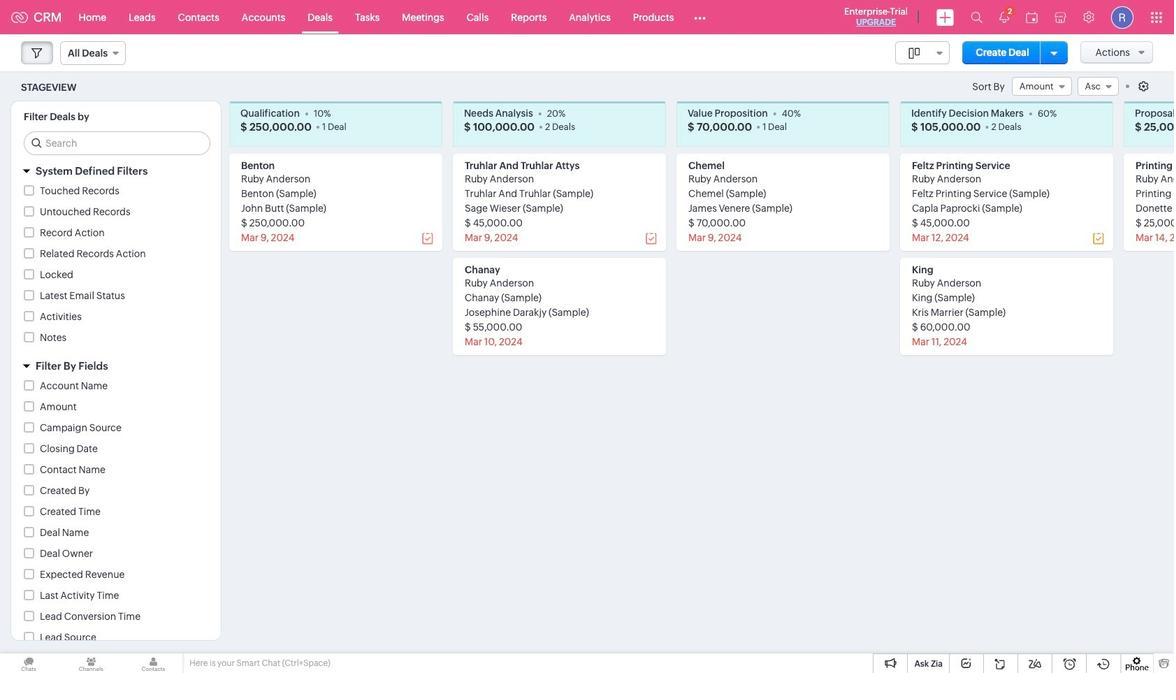 Task type: locate. For each thing, give the bounding box(es) containing it.
calendar image
[[1027, 12, 1039, 23]]

Search text field
[[24, 132, 210, 155]]

logo image
[[11, 12, 28, 23]]

create menu image
[[937, 9, 955, 26]]

signals element
[[992, 0, 1018, 34]]

None field
[[60, 41, 126, 65], [896, 41, 950, 64], [1012, 77, 1073, 96], [1078, 77, 1120, 96], [60, 41, 126, 65], [1012, 77, 1073, 96], [1078, 77, 1120, 96]]

none field size
[[896, 41, 950, 64]]

profile element
[[1104, 0, 1143, 34]]

search image
[[971, 11, 983, 23]]



Task type: describe. For each thing, give the bounding box(es) containing it.
create menu element
[[929, 0, 963, 34]]

profile image
[[1112, 6, 1134, 28]]

size image
[[909, 47, 920, 59]]

channels image
[[62, 654, 120, 673]]

chats image
[[0, 654, 57, 673]]

contacts image
[[125, 654, 182, 673]]

Other Modules field
[[686, 6, 716, 28]]

search element
[[963, 0, 992, 34]]



Task type: vqa. For each thing, say whether or not it's contained in the screenshot.
leftmost the mmm d, yyyy text field
no



